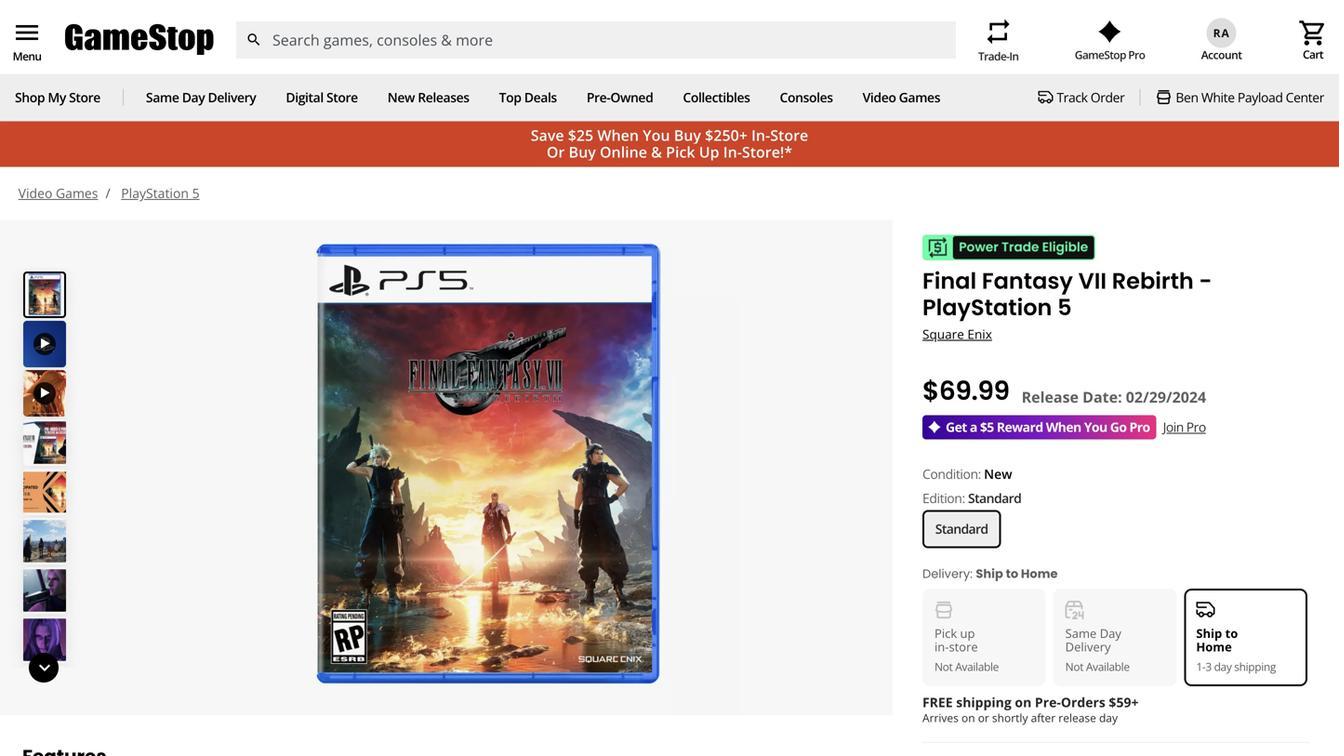 Task type: locate. For each thing, give the bounding box(es) containing it.
day down gamestop image
[[182, 89, 205, 106]]

in-
[[752, 125, 770, 145], [723, 142, 742, 162]]

shipping
[[1235, 659, 1276, 674], [956, 694, 1012, 711]]

home
[[1021, 566, 1058, 582], [1196, 638, 1232, 655]]

1 horizontal spatial 5
[[1058, 292, 1072, 323]]

enix
[[968, 326, 992, 343]]

top deals link
[[499, 89, 557, 106]]

pre-owned link
[[587, 89, 653, 106]]

store
[[69, 89, 100, 106], [326, 89, 358, 106], [770, 125, 809, 145]]

1 horizontal spatial to
[[1226, 625, 1238, 642]]

1 horizontal spatial playstation
[[923, 292, 1052, 323]]

store down consoles link
[[770, 125, 809, 145]]

menu menu
[[12, 18, 42, 64]]

0 horizontal spatial available
[[955, 659, 999, 674]]

1 horizontal spatial same
[[1066, 625, 1097, 642]]

new left releases
[[388, 89, 415, 106]]

square
[[923, 326, 964, 343]]

1 horizontal spatial video games link
[[863, 89, 940, 106]]

1 horizontal spatial you
[[1084, 418, 1107, 436]]

not up orders
[[1066, 659, 1084, 674]]

not inside 'same day delivery not available'
[[1066, 659, 1084, 674]]

1 vertical spatial playstation
[[923, 292, 1052, 323]]

search button
[[235, 21, 273, 58]]

day right 3
[[1214, 659, 1232, 674]]

0 horizontal spatial day
[[1099, 710, 1118, 726]]

2 horizontal spatial store
[[770, 125, 809, 145]]

same for same day delivery not available
[[1066, 625, 1097, 642]]

order
[[1091, 89, 1125, 106]]

pre- right shortly
[[1035, 694, 1061, 711]]

buy right or
[[569, 142, 596, 162]]

pro right join
[[1187, 418, 1206, 436]]

same day delivery
[[146, 89, 256, 106]]

track
[[1057, 89, 1088, 106]]

0 vertical spatial pre-
[[587, 89, 611, 106]]

shipping right free
[[956, 694, 1012, 711]]

you
[[643, 125, 670, 145], [1084, 418, 1107, 436]]

1 vertical spatial day
[[1099, 710, 1118, 726]]

collectibles link
[[683, 89, 750, 106]]

0 horizontal spatial on
[[962, 710, 975, 726]]

search search field
[[235, 21, 956, 58]]

0 vertical spatial home
[[1021, 566, 1058, 582]]

same for same day delivery
[[146, 89, 179, 106]]

day right the release
[[1099, 710, 1118, 726]]

home right delivery:
[[1021, 566, 1058, 582]]

pick right &
[[666, 142, 695, 162]]

1 horizontal spatial shipping
[[1235, 659, 1276, 674]]

0 horizontal spatial day
[[182, 89, 205, 106]]

1 vertical spatial day
[[1100, 625, 1122, 642]]

delivery
[[208, 89, 256, 106], [1066, 638, 1111, 655]]

you left go
[[1084, 418, 1107, 436]]

shop my store
[[15, 89, 100, 106]]

0 vertical spatial day
[[182, 89, 205, 106]]

0 vertical spatial video games
[[863, 89, 940, 106]]

day inside 'same day delivery not available'
[[1100, 625, 1122, 642]]

1 vertical spatial pre-
[[1035, 694, 1061, 711]]

store right 'digital'
[[326, 89, 358, 106]]

games
[[899, 89, 940, 106], [56, 184, 98, 202]]

1 horizontal spatial delivery
[[1066, 638, 1111, 655]]

0 vertical spatial video games link
[[863, 89, 940, 106]]

1 horizontal spatial games
[[899, 89, 940, 106]]

0 horizontal spatial games
[[56, 184, 98, 202]]

1 vertical spatial video
[[18, 184, 52, 202]]

rebirth
[[1112, 265, 1194, 297]]

free shipping on pre-orders $59+ arrives on or shortly after release day
[[923, 694, 1139, 726]]

same
[[146, 89, 179, 106], [1066, 625, 1097, 642]]

top deals
[[499, 89, 557, 106]]

buy right &
[[674, 125, 701, 145]]

shipping right 3
[[1235, 659, 1276, 674]]

you inside save $25 when you buy $250+ in-store or buy online & pick up in-store!*
[[643, 125, 670, 145]]

1 horizontal spatial available
[[1086, 659, 1130, 674]]

gamestop pro icon image
[[1099, 20, 1122, 43]]

1 not from the left
[[935, 659, 953, 674]]

same up orders
[[1066, 625, 1097, 642]]

pre-owned
[[587, 89, 653, 106]]

&
[[651, 142, 662, 162]]

available up "$59+"
[[1086, 659, 1130, 674]]

store right the my
[[69, 89, 100, 106]]

0 horizontal spatial 5
[[192, 184, 200, 202]]

1 horizontal spatial on
[[1015, 694, 1032, 711]]

pick
[[666, 142, 695, 162], [935, 625, 957, 642]]

day
[[182, 89, 205, 106], [1100, 625, 1122, 642]]

0 horizontal spatial shipping
[[956, 694, 1012, 711]]

0 vertical spatial you
[[643, 125, 670, 145]]

account
[[1201, 47, 1242, 62]]

$25
[[568, 125, 594, 145]]

gamestop
[[1075, 47, 1126, 62]]

ben white payload center
[[1176, 89, 1325, 106]]

ship up 3
[[1196, 625, 1222, 642]]

digital store link
[[286, 89, 358, 106]]

available
[[955, 659, 999, 674], [1086, 659, 1130, 674]]

menu
[[13, 48, 41, 64]]

new releases
[[388, 89, 469, 106]]

top
[[499, 89, 521, 106]]

gamestop image
[[65, 22, 214, 58]]

1 horizontal spatial ship
[[1196, 625, 1222, 642]]

digital
[[286, 89, 324, 106]]

on left or
[[962, 710, 975, 726]]

0 horizontal spatial video games
[[18, 184, 98, 202]]

new
[[388, 89, 415, 106], [984, 465, 1013, 483]]

1 vertical spatial same
[[1066, 625, 1097, 642]]

2 not from the left
[[1066, 659, 1084, 674]]

delivery up orders
[[1066, 638, 1111, 655]]

day
[[1214, 659, 1232, 674], [1099, 710, 1118, 726]]

1 horizontal spatial home
[[1196, 638, 1232, 655]]

1 vertical spatial when
[[1046, 418, 1081, 436]]

available down "store" in the bottom of the page
[[955, 659, 999, 674]]

0 horizontal spatial ship
[[976, 566, 1003, 582]]

0 horizontal spatial to
[[1006, 566, 1019, 582]]

release date: 02/29/2024
[[1022, 387, 1207, 407]]

pro for gamestop pro
[[1129, 47, 1145, 62]]

same down gamestop image
[[146, 89, 179, 106]]

0 horizontal spatial pre-
[[587, 89, 611, 106]]

1 vertical spatial video games link
[[18, 184, 98, 202]]

0 horizontal spatial pick
[[666, 142, 695, 162]]

on
[[1015, 694, 1032, 711], [962, 710, 975, 726]]

get
[[946, 418, 967, 436]]

delivery down the search button
[[208, 89, 256, 106]]

shopping_cart
[[1298, 18, 1328, 48]]

when inside save $25 when you buy $250+ in-store or buy online & pick up in-store!*
[[597, 125, 639, 145]]

1 vertical spatial delivery
[[1066, 638, 1111, 655]]

consoles
[[780, 89, 833, 106]]

0 horizontal spatial same
[[146, 89, 179, 106]]

1 vertical spatial to
[[1226, 625, 1238, 642]]

Search games, consoles & more search field
[[273, 21, 923, 58]]

1 vertical spatial pick
[[935, 625, 957, 642]]

ben white payload center link
[[1156, 89, 1325, 106]]

day for same day delivery
[[182, 89, 205, 106]]

free
[[923, 694, 953, 711]]

delivery for same day delivery not available
[[1066, 638, 1111, 655]]

when
[[597, 125, 639, 145], [1046, 418, 1081, 436]]

same inside 'same day delivery not available'
[[1066, 625, 1097, 642]]

0 horizontal spatial video
[[18, 184, 52, 202]]

arrives
[[923, 710, 959, 726]]

0 vertical spatial same
[[146, 89, 179, 106]]

0 vertical spatial pick
[[666, 142, 695, 162]]

0 horizontal spatial video games link
[[18, 184, 98, 202]]

ship right delivery:
[[976, 566, 1003, 582]]

1 horizontal spatial day
[[1214, 659, 1232, 674]]

0 vertical spatial delivery
[[208, 89, 256, 106]]

1 horizontal spatial when
[[1046, 418, 1081, 436]]

0 horizontal spatial delivery
[[208, 89, 256, 106]]

1 vertical spatial 5
[[1058, 292, 1072, 323]]

2 available from the left
[[1086, 659, 1130, 674]]

1 vertical spatial video games
[[18, 184, 98, 202]]

1 horizontal spatial pick
[[935, 625, 957, 642]]

0 horizontal spatial not
[[935, 659, 953, 674]]

track order link
[[1038, 89, 1125, 106]]

shop my store link
[[15, 89, 100, 106]]

1 horizontal spatial not
[[1066, 659, 1084, 674]]

pre- up $25
[[587, 89, 611, 106]]

ra account
[[1201, 25, 1242, 62]]

1 horizontal spatial day
[[1100, 625, 1122, 642]]

when down release
[[1046, 418, 1081, 436]]

0 vertical spatial new
[[388, 89, 415, 106]]

playstation
[[121, 184, 189, 202], [923, 292, 1052, 323]]

pro
[[1129, 47, 1145, 62], [1130, 418, 1150, 436], [1187, 418, 1206, 436]]

final
[[923, 265, 977, 297]]

in- right up
[[723, 142, 742, 162]]

video
[[863, 89, 896, 106], [18, 184, 52, 202]]

on right or
[[1015, 694, 1032, 711]]

day up "$59+"
[[1100, 625, 1122, 642]]

1 vertical spatial home
[[1196, 638, 1232, 655]]

not
[[935, 659, 953, 674], [1066, 659, 1084, 674]]

1 vertical spatial ship
[[1196, 625, 1222, 642]]

a
[[970, 418, 977, 436]]

available inside the pick up in-store not available
[[955, 659, 999, 674]]

0 vertical spatial day
[[1214, 659, 1232, 674]]

0 vertical spatial video
[[863, 89, 896, 106]]

payload
[[1238, 89, 1283, 106]]

you down owned
[[643, 125, 670, 145]]

0 horizontal spatial playstation
[[121, 184, 189, 202]]

save
[[531, 125, 564, 145]]

ship inside ship to home 1-3 day shipping
[[1196, 625, 1222, 642]]

when right $25
[[597, 125, 639, 145]]

pro right gamestop
[[1129, 47, 1145, 62]]

pick left up
[[935, 625, 957, 642]]

home up 3
[[1196, 638, 1232, 655]]

in- right "$250+"
[[752, 125, 770, 145]]

new right condition
[[984, 465, 1013, 483]]

1 vertical spatial new
[[984, 465, 1013, 483]]

not down in-
[[935, 659, 953, 674]]

pick inside save $25 when you buy $250+ in-store or buy online & pick up in-store!*
[[666, 142, 695, 162]]

fantasy
[[982, 265, 1073, 297]]

1 available from the left
[[955, 659, 999, 674]]

0 vertical spatial when
[[597, 125, 639, 145]]

0 horizontal spatial when
[[597, 125, 639, 145]]

0 vertical spatial playstation
[[121, 184, 189, 202]]

1 vertical spatial shipping
[[956, 694, 1012, 711]]

delivery inside 'same day delivery not available'
[[1066, 638, 1111, 655]]

square enix link
[[923, 326, 1000, 343]]

0 horizontal spatial you
[[643, 125, 670, 145]]

0 horizontal spatial home
[[1021, 566, 1058, 582]]

1 horizontal spatial store
[[326, 89, 358, 106]]

1 horizontal spatial pre-
[[1035, 694, 1061, 711]]

pre- inside free shipping on pre-orders $59+ arrives on or shortly after release day
[[1035, 694, 1061, 711]]

0 vertical spatial shipping
[[1235, 659, 1276, 674]]



Task type: describe. For each thing, give the bounding box(es) containing it.
shipping inside free shipping on pre-orders $59+ arrives on or shortly after release day
[[956, 694, 1012, 711]]

orders
[[1061, 694, 1106, 711]]

0 horizontal spatial new
[[388, 89, 415, 106]]

search
[[246, 32, 262, 48]]

0 vertical spatial to
[[1006, 566, 1019, 582]]

1 horizontal spatial video games
[[863, 89, 940, 106]]

0 vertical spatial 5
[[192, 184, 200, 202]]

or
[[978, 710, 989, 726]]

menu
[[12, 18, 42, 48]]

playstation 5
[[121, 184, 200, 202]]

shortly
[[992, 710, 1028, 726]]

releases
[[418, 89, 469, 106]]

store inside save $25 when you buy $250+ in-store or buy online & pick up in-store!*
[[770, 125, 809, 145]]

$5
[[980, 418, 994, 436]]

online
[[600, 142, 647, 162]]

after
[[1031, 710, 1056, 726]]

delivery: ship to home
[[923, 566, 1058, 582]]

pro for join pro
[[1187, 418, 1206, 436]]

0 horizontal spatial store
[[69, 89, 100, 106]]

track order
[[1057, 89, 1125, 106]]

owned
[[611, 89, 653, 106]]

release
[[1022, 387, 1079, 407]]

in
[[1009, 48, 1019, 64]]

pick inside the pick up in-store not available
[[935, 625, 957, 642]]

ben
[[1176, 89, 1199, 106]]

5 inside final fantasy vii rebirth - playstation 5 square enix
[[1058, 292, 1072, 323]]

1 horizontal spatial in-
[[752, 125, 770, 145]]

my
[[48, 89, 66, 106]]

day for same day delivery not available
[[1100, 625, 1122, 642]]

$250+
[[705, 125, 748, 145]]

not inside the pick up in-store not available
[[935, 659, 953, 674]]

1 horizontal spatial video
[[863, 89, 896, 106]]

to inside ship to home 1-3 day shipping
[[1226, 625, 1238, 642]]

playstation 5 link
[[121, 184, 200, 202]]

ra
[[1213, 25, 1230, 40]]

same day delivery not available
[[1066, 625, 1130, 674]]

condition
[[923, 465, 978, 483]]

0 vertical spatial ship
[[976, 566, 1003, 582]]

date:
[[1083, 387, 1122, 407]]

shop
[[15, 89, 45, 106]]

1 vertical spatial you
[[1084, 418, 1107, 436]]

save $25 when you buy $250+ in-store or buy online & pick up in-store!*
[[531, 125, 809, 162]]

playstation inside final fantasy vii rebirth - playstation 5 square enix
[[923, 292, 1052, 323]]

go
[[1110, 418, 1127, 436]]

0 vertical spatial games
[[899, 89, 940, 106]]

same day delivery link
[[146, 89, 256, 106]]

day inside free shipping on pre-orders $59+ arrives on or shortly after release day
[[1099, 710, 1118, 726]]

final fantasy vii rebirth - playstation 5 image
[[89, 220, 893, 716]]

join pro link
[[1163, 418, 1206, 436]]

join
[[1163, 418, 1184, 436]]

new releases link
[[388, 89, 469, 106]]

up
[[699, 142, 720, 162]]

repeat
[[984, 17, 1014, 47]]

ship to home 1-3 day shipping
[[1196, 625, 1276, 674]]

shipping inside ship to home 1-3 day shipping
[[1235, 659, 1276, 674]]

join pro
[[1163, 418, 1206, 436]]

cart
[[1303, 46, 1324, 62]]

release
[[1059, 710, 1096, 726]]

condition new
[[923, 465, 1013, 483]]

3
[[1206, 659, 1212, 674]]

delivery:
[[923, 566, 973, 582]]

standard
[[936, 520, 988, 538]]

-
[[1199, 265, 1212, 297]]

available inside 'same day delivery not available'
[[1086, 659, 1130, 674]]

or
[[547, 142, 565, 162]]

1 horizontal spatial new
[[984, 465, 1013, 483]]

day inside ship to home 1-3 day shipping
[[1214, 659, 1232, 674]]

home inside ship to home 1-3 day shipping
[[1196, 638, 1232, 655]]

gamestop pro link
[[1075, 20, 1145, 62]]

get a $5 reward when you go pro
[[946, 418, 1150, 436]]

digital store
[[286, 89, 358, 106]]

$69.99
[[923, 372, 1010, 409]]

store!*
[[742, 142, 793, 162]]

up
[[960, 625, 975, 642]]

$59+
[[1109, 694, 1139, 711]]

pro right go
[[1130, 418, 1150, 436]]

reward
[[997, 418, 1043, 436]]

in-
[[935, 638, 949, 655]]

shopping_cart cart
[[1298, 18, 1328, 62]]

0 horizontal spatial buy
[[569, 142, 596, 162]]

1 horizontal spatial buy
[[674, 125, 701, 145]]

white
[[1202, 89, 1235, 106]]

vii
[[1079, 265, 1107, 297]]

store
[[949, 638, 978, 655]]

center
[[1286, 89, 1325, 106]]

pick up in-store not available
[[935, 625, 999, 674]]

delivery for same day delivery
[[208, 89, 256, 106]]

02/29/2024
[[1126, 387, 1207, 407]]

1-
[[1196, 659, 1206, 674]]

0 horizontal spatial in-
[[723, 142, 742, 162]]

1 vertical spatial games
[[56, 184, 98, 202]]

final fantasy vii rebirth - playstation 5 square enix
[[923, 265, 1212, 343]]

gamestop pro
[[1075, 47, 1145, 62]]

collectibles
[[683, 89, 750, 106]]

repeat trade-in
[[978, 17, 1019, 64]]

consoles link
[[780, 89, 833, 106]]



Task type: vqa. For each thing, say whether or not it's contained in the screenshot.
Pro for Join Pro
yes



